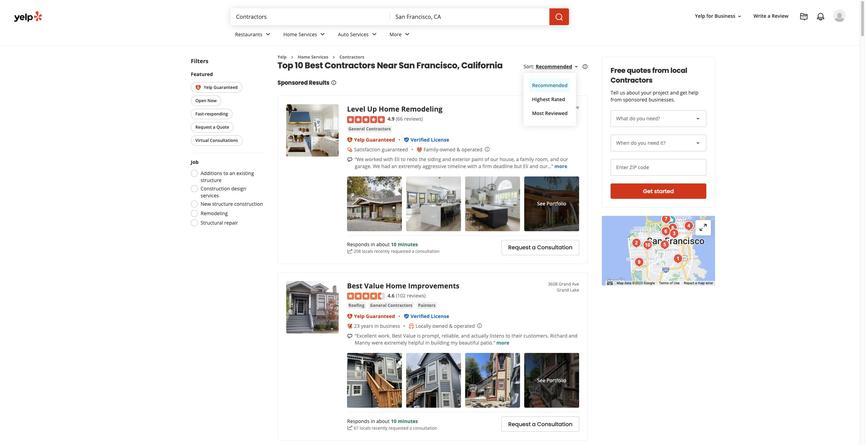 Task type: vqa. For each thing, say whether or not it's contained in the screenshot.
Request a Quote
yes



Task type: describe. For each thing, give the bounding box(es) containing it.
review
[[772, 13, 789, 19]]

recommended button
[[536, 63, 579, 70]]

contractors down auto services link
[[340, 54, 364, 60]]

home up (102
[[386, 282, 406, 291]]

reviews) for remodeling
[[404, 116, 423, 122]]

project
[[653, 89, 669, 96]]

sponsored
[[278, 79, 308, 87]]

more for best value home improvements
[[496, 340, 509, 347]]

"excellent work. best value is prompt, reliable, and actually listens to their customers. richard and manny were extremely helpful in building my beautiful patio."
[[355, 333, 577, 347]]

and down the family
[[530, 163, 538, 170]]

roofing link
[[347, 303, 366, 310]]

1 horizontal spatial best
[[347, 282, 362, 291]]

what
[[616, 115, 628, 122]]

verified for improvements
[[411, 314, 430, 320]]

recommended button
[[529, 79, 571, 93]]

16 speech v2 image for best value home improvements
[[347, 334, 353, 340]]

to inside "excellent work. best value is prompt, reliable, and actually listens to their customers. richard and manny were extremely helpful in building my beautiful patio."
[[506, 333, 510, 340]]

top
[[278, 60, 293, 71]]

23
[[354, 323, 360, 330]]

contractors down 4.9 star rating image
[[366, 126, 391, 132]]

you for need?
[[637, 115, 645, 122]]

to inside "we worked with eli to redo the siding and exterior paint of our house, a family room, and our garage. we had an extremely aggressive timeline with a firm deadline but eli and our…"
[[401, 156, 406, 163]]

my
[[451, 340, 458, 347]]

quotes
[[627, 66, 651, 75]]

additions to an existing structure
[[201, 170, 254, 184]]

more for level up home remodeling
[[554, 163, 567, 170]]

yelp up sponsored at the top of the page
[[278, 54, 287, 60]]

worked
[[365, 156, 382, 163]]

1 vertical spatial with
[[467, 163, 477, 170]]

richard
[[550, 333, 567, 340]]

most reviewed
[[532, 110, 568, 117]]

contractors down (102
[[388, 303, 412, 309]]

yelp up 23
[[354, 314, 365, 320]]

yelp for business
[[695, 13, 735, 19]]

results
[[309, 79, 329, 87]]

room,
[[535, 156, 549, 163]]

16 trending v2 image for best value home improvements
[[347, 426, 353, 432]]

and up beautiful
[[461, 333, 470, 340]]

responds in about 10 minutes for value
[[347, 419, 418, 425]]

home services inside business categories element
[[283, 31, 317, 38]]

fast-responding button
[[191, 109, 233, 120]]

16 locally owned v2 image
[[409, 324, 414, 330]]

16 info v2 image
[[331, 80, 336, 86]]

ave for 569 clyde ave
[[572, 105, 579, 111]]

responds for level
[[347, 242, 369, 248]]

4.9 (66 reviews)
[[388, 116, 423, 122]]

1 vertical spatial home services link
[[298, 54, 328, 60]]

home inside business categories element
[[283, 31, 297, 38]]

general contractors button for top general contractors link
[[347, 126, 392, 133]]

job
[[191, 159, 199, 166]]

garage.
[[355, 163, 372, 170]]

do for when
[[631, 140, 637, 146]]

write a review
[[754, 13, 789, 19]]

yelp link
[[278, 54, 287, 60]]

minutes for improvements
[[398, 419, 418, 425]]

1 vertical spatial eli
[[523, 163, 528, 170]]

1 horizontal spatial remodeling
[[401, 105, 443, 114]]

recommended for recommended button at the top
[[532, 82, 568, 89]]

from inside free quotes from local contractors
[[652, 66, 669, 75]]

painters
[[418, 303, 436, 309]]

helpful
[[408, 340, 424, 347]]

near
[[377, 60, 397, 71]]

yelp guaranteed for level
[[354, 137, 395, 143]]

0 horizontal spatial remodeling
[[201, 211, 228, 217]]

license for level up home remodeling
[[431, 137, 449, 143]]

24 chevron down v2 image for restaurants
[[264, 30, 272, 39]]

our…"
[[540, 163, 553, 170]]

0 horizontal spatial with
[[383, 156, 393, 163]]

for
[[706, 13, 713, 19]]

about inside tell us about your project and get help from sponsored businesses.
[[626, 89, 640, 96]]

open
[[195, 98, 206, 104]]

locals for value
[[360, 426, 371, 432]]

request a quote button
[[191, 122, 234, 133]]

is
[[417, 333, 421, 340]]

16 chevron down v2 image
[[737, 14, 742, 19]]

16 chevron right v2 image for home services
[[289, 54, 295, 60]]

an inside additions to an existing structure
[[229, 170, 235, 177]]

improvements
[[408, 282, 459, 291]]

zip
[[630, 164, 637, 171]]

business
[[715, 13, 735, 19]]

see portfolio for best value home improvements
[[537, 378, 566, 384]]

virtual consultations button
[[191, 136, 242, 146]]

consultations
[[210, 138, 238, 144]]

enter
[[616, 164, 628, 171]]

family-owned & operated
[[424, 146, 482, 153]]

4.9
[[388, 116, 395, 122]]

structural repair
[[201, 220, 238, 227]]

level
[[347, 105, 365, 114]]

aggressive
[[422, 163, 446, 170]]

sort:
[[524, 63, 534, 70]]

general contractors button for general contractors link to the bottom
[[369, 303, 414, 310]]

a inside button
[[213, 125, 215, 131]]

16 chevron right v2 image for contractors
[[331, 54, 337, 60]]

request inside button
[[195, 125, 212, 131]]

get
[[680, 89, 687, 96]]

Find text field
[[236, 13, 384, 21]]

painters button
[[417, 303, 437, 310]]

verified license button for improvements
[[411, 314, 449, 320]]

569
[[552, 105, 559, 111]]

operated for best value home improvements
[[454, 323, 475, 330]]

quote
[[216, 125, 229, 131]]

fast-
[[195, 111, 205, 117]]

consultation for remodeling
[[415, 249, 440, 255]]

in inside "excellent work. best value is prompt, reliable, and actually listens to their customers. richard and manny were extremely helpful in building my beautiful patio."
[[425, 340, 430, 347]]

16 verified v2 image
[[404, 137, 409, 143]]

none field find
[[236, 13, 384, 21]]

satisfaction guaranteed
[[354, 146, 408, 153]]

general contractors for general contractors link to the bottom
[[370, 303, 412, 309]]

businesses.
[[649, 96, 675, 103]]

enter zip code
[[616, 164, 649, 171]]

1 vertical spatial structure
[[212, 201, 233, 208]]

(66
[[396, 116, 403, 122]]

started
[[654, 188, 674, 196]]

and up our…"
[[550, 156, 559, 163]]

10 for best
[[391, 419, 397, 425]]

code
[[638, 164, 649, 171]]

16 family owned v2 image
[[417, 147, 422, 153]]

rated
[[551, 96, 565, 103]]

When do you need it? field
[[611, 135, 706, 152]]

satisfaction
[[354, 146, 380, 153]]

23 years in business
[[354, 323, 400, 330]]

portfolio for level up home remodeling
[[547, 201, 566, 207]]

24 chevron down v2 image for more
[[403, 30, 411, 39]]

in up 67 locals recently requested a consultation
[[371, 419, 375, 425]]

portfolio for best value home improvements
[[547, 378, 566, 384]]

projects image
[[800, 13, 808, 21]]

services for 24 chevron down v2 icon inside the auto services link
[[350, 31, 369, 38]]

their
[[512, 333, 522, 340]]

but
[[514, 163, 522, 170]]

grand right 3608
[[559, 282, 571, 288]]

contractors link
[[340, 54, 364, 60]]

building
[[431, 340, 449, 347]]

owned for best value home improvements
[[432, 323, 448, 330]]

your
[[641, 89, 652, 96]]

clyde
[[560, 105, 571, 111]]

maria w. image
[[833, 9, 846, 22]]

208 locals recently requested a consultation
[[354, 249, 440, 255]]

write a review link
[[751, 10, 791, 23]]

of
[[485, 156, 489, 163]]

more link for best value home improvements
[[496, 340, 509, 347]]

0 vertical spatial eli
[[394, 156, 400, 163]]

contractors inside free quotes from local contractors
[[611, 75, 653, 85]]

16 info v2 image
[[582, 64, 588, 70]]

general for general contractors link to the bottom
[[370, 303, 387, 309]]

about for remodeling
[[376, 242, 390, 248]]

request for best value home improvements
[[508, 421, 531, 429]]

none field near
[[395, 13, 544, 21]]

consultation for remodeling
[[537, 244, 573, 252]]

san
[[399, 60, 415, 71]]

home up 4.9
[[379, 105, 399, 114]]

16 chevron down v2 image
[[574, 64, 579, 70]]

more link for level up home remodeling
[[554, 163, 567, 170]]

years
[[361, 323, 373, 330]]

best for top
[[305, 60, 323, 71]]

and down the "family-owned & operated"
[[442, 156, 451, 163]]

requested for improvements
[[388, 426, 408, 432]]

do for what
[[629, 115, 635, 122]]

notifications image
[[817, 13, 825, 21]]

house,
[[500, 156, 515, 163]]

we
[[373, 163, 380, 170]]

up
[[367, 105, 377, 114]]

request a consultation button for remodeling
[[502, 240, 579, 256]]

0 vertical spatial yelp guaranteed button
[[191, 82, 242, 93]]

tell us about your project and get help from sponsored businesses.
[[611, 89, 698, 103]]

grand left lake
[[557, 288, 569, 294]]

level up home remodeling link
[[347, 105, 443, 114]]

request a quote
[[195, 125, 229, 131]]

see portfolio link for improvements
[[524, 354, 579, 409]]

(102
[[396, 293, 406, 299]]

yelp up the satisfaction on the left of page
[[354, 137, 365, 143]]



Task type: locate. For each thing, give the bounding box(es) containing it.
0 vertical spatial minutes
[[398, 242, 418, 248]]

0 vertical spatial recently
[[374, 249, 390, 255]]

tell
[[611, 89, 619, 96]]

2 see portfolio from the top
[[537, 378, 566, 384]]

operated up the paint
[[462, 146, 482, 153]]

1 license from the top
[[431, 137, 449, 143]]

& for level up home remodeling
[[457, 146, 460, 153]]

0 vertical spatial operated
[[462, 146, 482, 153]]

services right auto
[[350, 31, 369, 38]]

verified license button for remodeling
[[411, 137, 449, 143]]

1 vertical spatial value
[[403, 333, 416, 340]]

16 trending v2 image
[[347, 249, 353, 255], [347, 426, 353, 432]]

responds up 67 on the left bottom of page
[[347, 419, 369, 425]]

2 vertical spatial yelp guaranteed
[[354, 314, 395, 320]]

featured group
[[189, 71, 264, 148]]

business
[[380, 323, 400, 330]]

license for best value home improvements
[[431, 314, 449, 320]]

home services down find field
[[283, 31, 317, 38]]

when do you need it?
[[616, 140, 666, 146]]

2 none field from the left
[[395, 13, 544, 21]]

extremely inside "excellent work. best value is prompt, reliable, and actually listens to their customers. richard and manny were extremely helpful in building my beautiful patio."
[[384, 340, 407, 347]]

info icon image
[[485, 147, 490, 152], [485, 147, 490, 152], [477, 324, 483, 329], [477, 324, 483, 329]]

24 chevron down v2 image
[[264, 30, 272, 39], [370, 30, 378, 39]]

auto
[[338, 31, 349, 38]]

home right 'top'
[[298, 54, 310, 60]]

2 verified license button from the top
[[411, 314, 449, 320]]

reviewed
[[545, 110, 568, 117]]

None field
[[236, 13, 384, 21], [395, 13, 544, 21]]

0 vertical spatial general contractors link
[[347, 126, 392, 133]]

consultation
[[537, 244, 573, 252], [537, 421, 573, 429]]

2 our from the left
[[560, 156, 568, 163]]

portfolio
[[547, 201, 566, 207], [547, 378, 566, 384]]

license up locally owned & operated
[[431, 314, 449, 320]]

eli
[[394, 156, 400, 163], [523, 163, 528, 170]]

more down listens
[[496, 340, 509, 347]]

lake
[[570, 288, 579, 294]]

0 horizontal spatial more
[[496, 340, 509, 347]]

an inside "we worked with eli to redo the siding and exterior paint of our house, a family room, and our garage. we had an extremely aggressive timeline with a firm deadline but eli and our…"
[[391, 163, 397, 170]]

an right had
[[391, 163, 397, 170]]

2 24 chevron down v2 image from the left
[[403, 30, 411, 39]]

best for "excellent
[[392, 333, 402, 340]]

1 vertical spatial verified
[[411, 314, 430, 320]]

yelp guaranteed inside featured group
[[204, 85, 238, 91]]

10 up 67 locals recently requested a consultation
[[391, 419, 397, 425]]

best up results in the top left of the page
[[305, 60, 323, 71]]

4.6 star rating image
[[347, 293, 385, 300]]

0 vertical spatial see portfolio link
[[524, 177, 579, 232]]

ave for 3608 grand ave grand lake
[[572, 282, 579, 288]]

see for best value home improvements
[[537, 378, 545, 384]]

1 horizontal spatial our
[[560, 156, 568, 163]]

1 vertical spatial more
[[496, 340, 509, 347]]

2 see portfolio link from the top
[[524, 354, 579, 409]]

to left the redo
[[401, 156, 406, 163]]

1 16 chevron right v2 image from the left
[[289, 54, 295, 60]]

recommended for recommended popup button
[[536, 63, 572, 70]]

2 ave from the top
[[572, 282, 579, 288]]

0 horizontal spatial an
[[229, 170, 235, 177]]

additions
[[201, 170, 222, 177]]

best up 4.6 star rating "image"
[[347, 282, 362, 291]]

locals for up
[[362, 249, 373, 255]]

0 vertical spatial reviews)
[[404, 116, 423, 122]]

in up 208 locals recently requested a consultation
[[371, 242, 375, 248]]

with down the paint
[[467, 163, 477, 170]]

2 16 speech v2 image from the top
[[347, 334, 353, 340]]

responds in about 10 minutes for up
[[347, 242, 418, 248]]

from left local at right
[[652, 66, 669, 75]]

2 see from the top
[[537, 378, 545, 384]]

see for level up home remodeling
[[537, 201, 545, 207]]

16 trending v2 image left the 208
[[347, 249, 353, 255]]

2 verified from the top
[[411, 314, 430, 320]]

1 horizontal spatial general
[[370, 303, 387, 309]]

services for 24 chevron down v2 image for home services
[[299, 31, 317, 38]]

consultation for improvements
[[413, 426, 437, 432]]

1 vertical spatial guaranteed
[[366, 137, 395, 143]]

2 vertical spatial guaranteed
[[366, 314, 395, 320]]

1 see from the top
[[537, 201, 545, 207]]

remodeling up 4.9 (66 reviews)
[[401, 105, 443, 114]]

contractors up 16 info v2 icon
[[325, 60, 375, 71]]

2 vertical spatial best
[[392, 333, 402, 340]]

local
[[670, 66, 687, 75]]

16 speech v2 image
[[347, 157, 353, 163], [347, 334, 353, 340]]

from inside tell us about your project and get help from sponsored businesses.
[[611, 96, 622, 103]]

& up the exterior
[[457, 146, 460, 153]]

general contractors link
[[347, 126, 392, 133], [369, 303, 414, 310]]

responds up the 208
[[347, 242, 369, 248]]

to inside additions to an existing structure
[[223, 170, 228, 177]]

locals
[[362, 249, 373, 255], [360, 426, 371, 432]]

1 24 chevron down v2 image from the left
[[264, 30, 272, 39]]

you left need
[[638, 140, 646, 146]]

0 vertical spatial 10
[[295, 60, 303, 71]]

1 vertical spatial more link
[[496, 340, 509, 347]]

0 vertical spatial an
[[391, 163, 397, 170]]

had
[[381, 163, 390, 170]]

0 vertical spatial ave
[[572, 105, 579, 111]]

0 vertical spatial consultation
[[415, 249, 440, 255]]

from down tell
[[611, 96, 622, 103]]

request a consultation button
[[502, 240, 579, 256], [502, 417, 579, 433]]

yelp guaranteed up satisfaction guaranteed
[[354, 137, 395, 143]]

see
[[537, 201, 545, 207], [537, 378, 545, 384]]

None search field
[[231, 8, 570, 25]]

1 vertical spatial you
[[638, 140, 646, 146]]

structure down additions
[[201, 177, 221, 184]]

2 vertical spatial about
[[376, 419, 390, 425]]

2 vertical spatial yelp guaranteed button
[[354, 314, 395, 320]]

home services up results in the top left of the page
[[298, 54, 328, 60]]

structure down construction design services
[[212, 201, 233, 208]]

new
[[201, 201, 211, 208]]

1 horizontal spatial value
[[403, 333, 416, 340]]

best inside "excellent work. best value is prompt, reliable, and actually listens to their customers. richard and manny were extremely helpful in building my beautiful patio."
[[392, 333, 402, 340]]

2 vertical spatial request
[[508, 421, 531, 429]]

virtual
[[195, 138, 209, 144]]

see portfolio link for remodeling
[[524, 177, 579, 232]]

1 vertical spatial consultation
[[537, 421, 573, 429]]

1 vertical spatial general contractors button
[[369, 303, 414, 310]]

1 ave from the top
[[572, 105, 579, 111]]

extremely down work.
[[384, 340, 407, 347]]

extremely down the redo
[[398, 163, 421, 170]]

yelp right 16 yelp guaranteed v2 image
[[204, 85, 212, 91]]

more link right our…"
[[554, 163, 567, 170]]

4.6
[[388, 293, 395, 299]]

0 vertical spatial general contractors
[[348, 126, 391, 132]]

guaranteed for best
[[366, 314, 395, 320]]

yelp inside button
[[204, 85, 212, 91]]

2 request a consultation from the top
[[508, 421, 573, 429]]

4.6 (102 reviews)
[[388, 293, 426, 299]]

1 vertical spatial operated
[[454, 323, 475, 330]]

0 horizontal spatial value
[[364, 282, 384, 291]]

1 24 chevron down v2 image from the left
[[318, 30, 327, 39]]

1 vertical spatial yelp guaranteed button
[[354, 137, 395, 143]]

0 vertical spatial see
[[537, 201, 545, 207]]

recommended inside button
[[532, 82, 568, 89]]

guaranteed
[[382, 146, 408, 153]]

16 speech v2 image left "we
[[347, 157, 353, 163]]

highest rated
[[532, 96, 565, 103]]

1 horizontal spatial eli
[[523, 163, 528, 170]]

from
[[652, 66, 669, 75], [611, 96, 622, 103]]

new structure construction
[[201, 201, 263, 208]]

responds in about 10 minutes up 208 locals recently requested a consultation
[[347, 242, 418, 248]]

0 vertical spatial locals
[[362, 249, 373, 255]]

recently right the 208
[[374, 249, 390, 255]]

24 chevron down v2 image
[[318, 30, 327, 39], [403, 30, 411, 39]]

0 horizontal spatial &
[[449, 323, 453, 330]]

1 vertical spatial verified license button
[[411, 314, 449, 320]]

free quotes from local contractors
[[611, 66, 687, 85]]

filters
[[191, 57, 208, 65]]

2 license from the top
[[431, 314, 449, 320]]

you for need
[[638, 140, 646, 146]]

0 vertical spatial general contractors button
[[347, 126, 392, 133]]

24 chevron down v2 image inside restaurants link
[[264, 30, 272, 39]]

0 horizontal spatial 16 chevron right v2 image
[[289, 54, 295, 60]]

10 for level
[[391, 242, 397, 248]]

1 portfolio from the top
[[547, 201, 566, 207]]

0 vertical spatial to
[[401, 156, 406, 163]]

what do you need?
[[616, 115, 660, 122]]

24 chevron down v2 image inside auto services link
[[370, 30, 378, 39]]

1 vertical spatial requested
[[388, 426, 408, 432]]

1 16 trending v2 image from the top
[[347, 249, 353, 255]]

roofing button
[[347, 303, 366, 310]]

value up 4.6 star rating "image"
[[364, 282, 384, 291]]

verified license up family-
[[411, 137, 449, 143]]

services up results in the top left of the page
[[311, 54, 328, 60]]

and inside tell us about your project and get help from sponsored businesses.
[[670, 89, 679, 96]]

recently for up
[[374, 249, 390, 255]]

verified license down painters button
[[411, 314, 449, 320]]

0 vertical spatial general
[[348, 126, 365, 132]]

minutes for remodeling
[[398, 242, 418, 248]]

request
[[195, 125, 212, 131], [508, 244, 531, 252], [508, 421, 531, 429]]

67
[[354, 426, 359, 432]]

verified up "16 family owned v2" icon
[[411, 137, 430, 143]]

sponsored
[[623, 96, 647, 103]]

24 chevron down v2 image inside more link
[[403, 30, 411, 39]]

structure
[[201, 177, 221, 184], [212, 201, 233, 208]]

0 vertical spatial verified license button
[[411, 137, 449, 143]]

more
[[554, 163, 567, 170], [496, 340, 509, 347]]

1 vertical spatial owned
[[432, 323, 448, 330]]

recently right 67 on the left bottom of page
[[372, 426, 387, 432]]

2 consultation from the top
[[537, 421, 573, 429]]

24 chevron down v2 image right auto services
[[370, 30, 378, 39]]

yelp guaranteed button up now
[[191, 82, 242, 93]]

0 vertical spatial home services link
[[278, 25, 332, 45]]

2 16 chevron right v2 image from the left
[[331, 54, 337, 60]]

owned up siding on the top of the page
[[440, 146, 455, 153]]

open now
[[195, 98, 217, 104]]

yelp left for
[[695, 13, 705, 19]]

1 vertical spatial portfolio
[[547, 378, 566, 384]]

yelp guaranteed button for best
[[354, 314, 395, 320]]

24 chevron down v2 image for auto services
[[370, 30, 378, 39]]

1 horizontal spatial 16 chevron right v2 image
[[331, 54, 337, 60]]

us
[[620, 89, 625, 96]]

2 portfolio from the top
[[547, 378, 566, 384]]

1 verified from the top
[[411, 137, 430, 143]]

16 chevron right v2 image right "yelp" link
[[289, 54, 295, 60]]

yelp guaranteed button up 23 years in business
[[354, 314, 395, 320]]

value inside "excellent work. best value is prompt, reliable, and actually listens to their customers. richard and manny were extremely helpful in building my beautiful patio."
[[403, 333, 416, 340]]

existing
[[236, 170, 254, 177]]

operated for level up home remodeling
[[462, 146, 482, 153]]

best value home improvements link
[[347, 282, 459, 291]]

4.9 star rating image
[[347, 116, 385, 123]]

0 vertical spatial 16 speech v2 image
[[347, 157, 353, 163]]

  text field
[[611, 159, 706, 176]]

1 see portfolio link from the top
[[524, 177, 579, 232]]

1 vertical spatial minutes
[[398, 419, 418, 425]]

0 vertical spatial best
[[305, 60, 323, 71]]

2 responds from the top
[[347, 419, 369, 425]]

0 vertical spatial guaranteed
[[214, 85, 238, 91]]

general down 4.6 star rating "image"
[[370, 303, 387, 309]]

most
[[532, 110, 544, 117]]

value left is on the left bottom of the page
[[403, 333, 416, 340]]

general contractors link down 4.6 at the left bottom of page
[[369, 303, 414, 310]]

reviews) for improvements
[[407, 293, 426, 299]]

1 vertical spatial remodeling
[[201, 211, 228, 217]]

need
[[648, 140, 659, 146]]

0 horizontal spatial our
[[490, 156, 498, 163]]

ave
[[572, 105, 579, 111], [572, 282, 579, 288]]

& up reliable,
[[449, 323, 453, 330]]

beautiful
[[459, 340, 479, 347]]

to
[[401, 156, 406, 163], [223, 170, 228, 177], [506, 333, 510, 340]]

services down find text field
[[299, 31, 317, 38]]

2 24 chevron down v2 image from the left
[[370, 30, 378, 39]]

restaurants
[[235, 31, 262, 38]]

iconyelpguaranteedbadgesmall image
[[347, 137, 353, 143], [347, 137, 353, 143], [347, 314, 353, 320], [347, 314, 353, 320]]

our right "room,"
[[560, 156, 568, 163]]

"we
[[355, 156, 364, 163]]

16 chevron right v2 image
[[289, 54, 295, 60], [331, 54, 337, 60]]

1 vertical spatial request a consultation button
[[502, 417, 579, 433]]

0 vertical spatial portfolio
[[547, 201, 566, 207]]

1 vertical spatial general
[[370, 303, 387, 309]]

manny
[[355, 340, 370, 347]]

do
[[629, 115, 635, 122], [631, 140, 637, 146]]

home services link down find text field
[[278, 25, 332, 45]]

& for best value home improvements
[[449, 323, 453, 330]]

requested
[[391, 249, 411, 255], [388, 426, 408, 432]]

about up 208 locals recently requested a consultation
[[376, 242, 390, 248]]

1 vertical spatial do
[[631, 140, 637, 146]]

1 vertical spatial locals
[[360, 426, 371, 432]]

1 horizontal spatial more link
[[554, 163, 567, 170]]

guaranteed up 23 years in business
[[366, 314, 395, 320]]

yelp guaranteed for best
[[354, 314, 395, 320]]

Near text field
[[395, 13, 544, 21]]

1 horizontal spatial an
[[391, 163, 397, 170]]

about for improvements
[[376, 419, 390, 425]]

general contractors button down 4.6 at the left bottom of page
[[369, 303, 414, 310]]

user actions element
[[689, 9, 856, 52]]

see portfolio for level up home remodeling
[[537, 201, 566, 207]]

1 16 speech v2 image from the top
[[347, 157, 353, 163]]

owned
[[440, 146, 455, 153], [432, 323, 448, 330]]

verified license button
[[411, 137, 449, 143], [411, 314, 449, 320]]

ave inside the 3608 grand ave grand lake
[[572, 282, 579, 288]]

1 vertical spatial consultation
[[413, 426, 437, 432]]

most reviewed button
[[529, 107, 571, 121]]

1 horizontal spatial with
[[467, 163, 477, 170]]

2 request a consultation button from the top
[[502, 417, 579, 433]]

1 horizontal spatial 24 chevron down v2 image
[[370, 30, 378, 39]]

option group
[[189, 159, 264, 229]]

16 speech v2 image down 16 years in business v2 icon
[[347, 334, 353, 340]]

request a consultation for improvements
[[508, 421, 573, 429]]

california
[[461, 60, 503, 71]]

1 horizontal spatial none field
[[395, 13, 544, 21]]

request a consultation button for improvements
[[502, 417, 579, 433]]

prompt,
[[422, 333, 440, 340]]

write
[[754, 13, 766, 19]]

1 our from the left
[[490, 156, 498, 163]]

general contractors button
[[347, 126, 392, 133], [369, 303, 414, 310]]

siding
[[428, 156, 441, 163]]

verified license for improvements
[[411, 314, 449, 320]]

2 vertical spatial to
[[506, 333, 510, 340]]

0 vertical spatial verified
[[411, 137, 430, 143]]

1 vertical spatial ave
[[572, 282, 579, 288]]

1 responds from the top
[[347, 242, 369, 248]]

1 vertical spatial yelp guaranteed
[[354, 137, 395, 143]]

16 trending v2 image for level up home remodeling
[[347, 249, 353, 255]]

1 responds in about 10 minutes from the top
[[347, 242, 418, 248]]

yelp guaranteed button up satisfaction guaranteed
[[354, 137, 395, 143]]

1 vertical spatial home services
[[298, 54, 328, 60]]

16 yelp guaranteed v2 image
[[195, 85, 201, 91]]

reviews) up painters
[[407, 293, 426, 299]]

more right our…"
[[554, 163, 567, 170]]

guaranteed inside button
[[214, 85, 238, 91]]

remodeling up structural
[[201, 211, 228, 217]]

0 vertical spatial owned
[[440, 146, 455, 153]]

16 chevron right v2 image left contractors link
[[331, 54, 337, 60]]

verified for remodeling
[[411, 137, 430, 143]]

2 minutes from the top
[[398, 419, 418, 425]]

guaranteed for level
[[366, 137, 395, 143]]

ave right the clyde
[[572, 105, 579, 111]]

1 vertical spatial see portfolio
[[537, 378, 566, 384]]

verified
[[411, 137, 430, 143], [411, 314, 430, 320]]

24 chevron down v2 image right restaurants
[[264, 30, 272, 39]]

1 horizontal spatial &
[[457, 146, 460, 153]]

yelp inside button
[[695, 13, 705, 19]]

contractors up us
[[611, 75, 653, 85]]

1 request a consultation button from the top
[[502, 240, 579, 256]]

16 verified v2 image
[[404, 314, 409, 320]]

home services link up results in the top left of the page
[[298, 54, 328, 60]]

locally owned & operated
[[416, 323, 475, 330]]

2 responds in about 10 minutes from the top
[[347, 419, 418, 425]]

do right when
[[631, 140, 637, 146]]

responds for best
[[347, 419, 369, 425]]

search image
[[555, 13, 563, 21]]

family-
[[424, 146, 440, 153]]

verified license
[[411, 137, 449, 143], [411, 314, 449, 320]]

about up the sponsored
[[626, 89, 640, 96]]

extremely inside "we worked with eli to redo the siding and exterior paint of our house, a family room, and our garage. we had an extremely aggressive timeline with a firm deadline but eli and our…"
[[398, 163, 421, 170]]

request a consultation for remodeling
[[508, 244, 573, 252]]

1 vertical spatial responds
[[347, 419, 369, 425]]

recommended up recommended button at the top
[[536, 63, 572, 70]]

1 verified license button from the top
[[411, 137, 449, 143]]

in right years
[[374, 323, 379, 330]]

1 see portfolio from the top
[[537, 201, 566, 207]]

family
[[520, 156, 534, 163]]

consultation for improvements
[[537, 421, 573, 429]]

1 vertical spatial general contractors
[[370, 303, 412, 309]]

responds in about 10 minutes up 67 locals recently requested a consultation
[[347, 419, 418, 425]]

option group containing job
[[189, 159, 264, 229]]

roofing
[[348, 303, 364, 309]]

1 consultation from the top
[[537, 244, 573, 252]]

1 vertical spatial license
[[431, 314, 449, 320]]

0 vertical spatial you
[[637, 115, 645, 122]]

minutes up 67 locals recently requested a consultation
[[398, 419, 418, 425]]

locals right 67 on the left bottom of page
[[360, 426, 371, 432]]

general for top general contractors link
[[348, 126, 365, 132]]

16 years in business v2 image
[[347, 324, 353, 330]]

more
[[390, 31, 402, 38]]

and right richard
[[569, 333, 577, 340]]

0 vertical spatial responds in about 10 minutes
[[347, 242, 418, 248]]

owned for level up home remodeling
[[440, 146, 455, 153]]

10 right 'top'
[[295, 60, 303, 71]]

1 horizontal spatial to
[[401, 156, 406, 163]]

0 vertical spatial request a consultation
[[508, 244, 573, 252]]

general contractors button down 4.9 star rating image
[[347, 126, 392, 133]]

1 minutes from the top
[[398, 242, 418, 248]]

responding
[[205, 111, 228, 117]]

1 horizontal spatial 24 chevron down v2 image
[[403, 30, 411, 39]]

the
[[419, 156, 426, 163]]

recommended up highest rated
[[532, 82, 568, 89]]

firm
[[482, 163, 492, 170]]

patio."
[[480, 340, 495, 347]]

to right additions
[[223, 170, 228, 177]]

0 horizontal spatial from
[[611, 96, 622, 103]]

2 verified license from the top
[[411, 314, 449, 320]]

What do you need? field
[[611, 110, 706, 127]]

yelp guaranteed button for level
[[354, 137, 395, 143]]

1 verified license from the top
[[411, 137, 449, 143]]

0 horizontal spatial best
[[305, 60, 323, 71]]

1 vertical spatial recommended
[[532, 82, 568, 89]]

0 vertical spatial value
[[364, 282, 384, 291]]

work.
[[378, 333, 391, 340]]

1 none field from the left
[[236, 13, 384, 21]]

timeline
[[448, 163, 466, 170]]

verified license for remodeling
[[411, 137, 449, 143]]

1 vertical spatial general contractors link
[[369, 303, 414, 310]]

2 16 trending v2 image from the top
[[347, 426, 353, 432]]

do right what
[[629, 115, 635, 122]]

24 chevron down v2 image for home services
[[318, 30, 327, 39]]

more link down listens
[[496, 340, 509, 347]]

1 vertical spatial an
[[229, 170, 235, 177]]

general contractors down 4.6 at the left bottom of page
[[370, 303, 412, 309]]

0 vertical spatial requested
[[391, 249, 411, 255]]

recently
[[374, 249, 390, 255], [372, 426, 387, 432]]

home up "yelp" link
[[283, 31, 297, 38]]

2 vertical spatial 10
[[391, 419, 397, 425]]

16 trending v2 image left 67 on the left bottom of page
[[347, 426, 353, 432]]

guaranteed up satisfaction guaranteed
[[366, 137, 395, 143]]

general contractors for top general contractors link
[[348, 126, 391, 132]]

reviews) right (66
[[404, 116, 423, 122]]

verified license button up family-
[[411, 137, 449, 143]]

0 vertical spatial verified license
[[411, 137, 449, 143]]

business categories element
[[229, 25, 846, 45]]

request for level up home remodeling
[[508, 244, 531, 252]]

0 vertical spatial request
[[195, 125, 212, 131]]

verified license button down painters button
[[411, 314, 449, 320]]

structure inside additions to an existing structure
[[201, 177, 221, 184]]

requested for remodeling
[[391, 249, 411, 255]]

0 horizontal spatial 24 chevron down v2 image
[[264, 30, 272, 39]]

listens
[[490, 333, 504, 340]]

and
[[670, 89, 679, 96], [442, 156, 451, 163], [550, 156, 559, 163], [530, 163, 538, 170], [461, 333, 470, 340], [569, 333, 577, 340]]

minutes up 208 locals recently requested a consultation
[[398, 242, 418, 248]]

1 request a consultation from the top
[[508, 244, 573, 252]]

exterior
[[452, 156, 470, 163]]

0 vertical spatial recommended
[[536, 63, 572, 70]]

get started button
[[611, 184, 706, 199]]

16 satisfactions guaranteed v2 image
[[347, 147, 353, 153]]

0 vertical spatial license
[[431, 137, 449, 143]]

reliable,
[[442, 333, 460, 340]]

about up 67 locals recently requested a consultation
[[376, 419, 390, 425]]

569 clyde ave
[[552, 105, 579, 111]]

16 speech v2 image for level up home remodeling
[[347, 157, 353, 163]]

highest
[[532, 96, 550, 103]]

minutes
[[398, 242, 418, 248], [398, 419, 418, 425]]

redo
[[407, 156, 418, 163]]

1 vertical spatial &
[[449, 323, 453, 330]]

were
[[372, 340, 383, 347]]

see portfolio link
[[524, 177, 579, 232], [524, 354, 579, 409]]

10 up 208 locals recently requested a consultation
[[391, 242, 397, 248]]

recently for value
[[372, 426, 387, 432]]

an
[[391, 163, 397, 170], [229, 170, 235, 177]]

0 vertical spatial extremely
[[398, 163, 421, 170]]

guaranteed up now
[[214, 85, 238, 91]]



